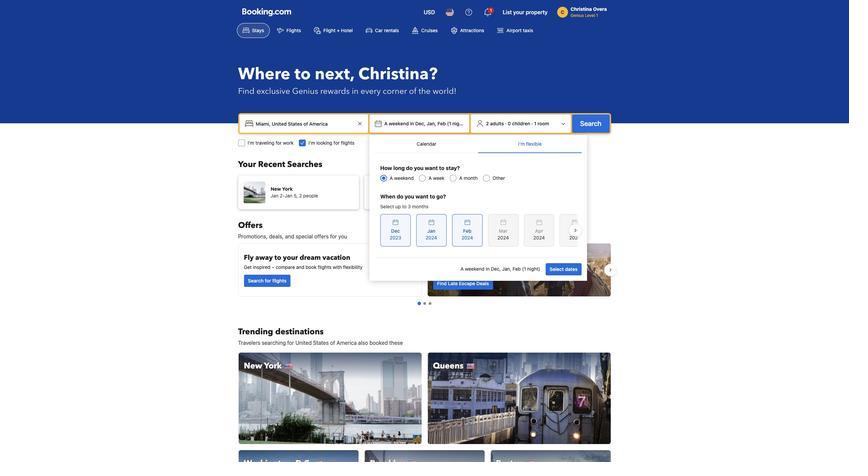 Task type: vqa. For each thing, say whether or not it's contained in the screenshot.
the bottom Search
yes



Task type: locate. For each thing, give the bounding box(es) containing it.
i'm flexible
[[518, 141, 542, 147]]

1 vertical spatial late
[[448, 281, 458, 286]]

weekend up 'find late escape deals'
[[465, 266, 484, 272]]

0 horizontal spatial i'm
[[248, 140, 254, 146]]

0 vertical spatial deals
[[524, 249, 542, 258]]

genius inside the where to next, christina? find exclusive genius rewards in every corner of the world!
[[292, 86, 318, 97]]

flights right looking
[[341, 140, 355, 146]]

travelers
[[238, 340, 260, 346]]

1 horizontal spatial and
[[296, 264, 304, 270]]

2024 down may
[[569, 235, 581, 241]]

of right states on the left
[[330, 340, 335, 346]]

5 2024 from the left
[[569, 235, 581, 241]]

0 horizontal spatial feb
[[437, 121, 446, 126]]

0 horizontal spatial destinations
[[275, 326, 324, 338]]

weekend down corner
[[389, 121, 409, 126]]

or
[[444, 267, 448, 273]]

1 horizontal spatial jan,
[[502, 266, 511, 272]]

·
[[505, 121, 507, 126], [531, 121, 533, 126]]

york for new york jan 2-jan 5, 2 people
[[282, 186, 293, 192]]

jan up up
[[397, 193, 405, 199]]

dec, up calendar
[[415, 121, 426, 126]]

2 horizontal spatial 1
[[596, 13, 598, 18]]

0 horizontal spatial in
[[352, 86, 358, 97]]

search button
[[572, 115, 610, 133]]

how long do you want to stay?
[[380, 165, 460, 171]]

to left 3
[[402, 204, 407, 209]]

0 horizontal spatial dec,
[[415, 121, 426, 126]]

night)
[[452, 121, 466, 126], [527, 266, 540, 272]]

flights right the book
[[318, 264, 331, 270]]

usd button
[[420, 4, 439, 20]]

genius down 'christina'
[[571, 13, 584, 18]]

1 horizontal spatial flights
[[318, 264, 331, 270]]

1 horizontal spatial escape
[[499, 249, 522, 258]]

main content containing offers
[[233, 220, 616, 462]]

people down searches
[[303, 193, 318, 199]]

select dates button
[[546, 263, 582, 276]]

christina?
[[358, 63, 438, 85]]

1 horizontal spatial select
[[550, 266, 564, 272]]

15% down explore
[[433, 267, 442, 273]]

2-
[[280, 193, 285, 199], [406, 193, 411, 199]]

1 horizontal spatial destinations
[[480, 260, 507, 266]]

search for search for flights
[[248, 278, 264, 284]]

0 horizontal spatial 1
[[490, 8, 492, 13]]

1 inside 1 'dropdown button'
[[490, 8, 492, 13]]

1 vertical spatial destinations
[[275, 326, 324, 338]]

1 horizontal spatial york
[[282, 186, 293, 192]]

your account menu christina overa genius level 1 element
[[557, 3, 610, 19]]

4 2024 from the left
[[533, 235, 545, 241]]

new inside the new york jan 2-jan 5, 2 people
[[271, 186, 281, 192]]

feb left save
[[513, 266, 521, 272]]

night) inside a weekend in dec, jan, feb (1 night) button
[[452, 121, 466, 126]]

people
[[303, 193, 318, 199], [429, 193, 444, 199]]

property
[[526, 9, 548, 15]]

dec 2023
[[390, 228, 401, 241]]

2 2- from the left
[[406, 193, 411, 199]]

0 vertical spatial search
[[580, 120, 601, 127]]

want up months
[[416, 194, 428, 200]]

with up thousands
[[467, 249, 482, 258]]

1 horizontal spatial in
[[410, 121, 414, 126]]

select inside button
[[550, 266, 564, 272]]

inspired
[[253, 264, 270, 270]]

2 5, from the left
[[420, 193, 424, 199]]

0 horizontal spatial jan,
[[427, 121, 436, 126]]

0 horizontal spatial and
[[285, 234, 294, 240]]

2024 up thousands
[[462, 235, 473, 241]]

and
[[285, 234, 294, 240], [532, 260, 540, 266], [296, 264, 304, 270]]

2 2024 from the left
[[462, 235, 473, 241]]

new down travelers
[[244, 361, 262, 372]]

2024
[[426, 235, 437, 241], [462, 235, 473, 241], [497, 235, 509, 241], [533, 235, 545, 241], [569, 235, 581, 241]]

0 horizontal spatial ·
[[505, 121, 507, 126]]

tab list
[[375, 135, 582, 154]]

offers
[[238, 220, 263, 231]]

find
[[238, 86, 254, 97], [437, 281, 447, 286]]

progress bar
[[417, 302, 431, 305]]

jan down your recent searches at the top left of the page
[[285, 193, 292, 199]]

genius inside christina overa genius level 1
[[571, 13, 584, 18]]

destinations inside trending destinations travelers searching for united states of america also booked these
[[275, 326, 324, 338]]

2 vertical spatial you
[[338, 234, 347, 240]]

feb 2024
[[462, 228, 473, 241]]

5, inside the new york jan 2-jan 5, 2 people
[[294, 193, 298, 199]]

york inside 'link'
[[264, 361, 282, 372]]

0 vertical spatial destinations
[[480, 260, 507, 266]]

2- inside the new york jan 2-jan 5, 2 people
[[280, 193, 285, 199]]

week
[[433, 175, 444, 181]]

1 vertical spatial escape
[[459, 281, 475, 286]]

1 2- from the left
[[280, 193, 285, 199]]

0 horizontal spatial late
[[448, 281, 458, 286]]

0 vertical spatial want
[[425, 165, 438, 171]]

1 horizontal spatial people
[[429, 193, 444, 199]]

to inside fly away to your dream vacation get inspired – compare and book flights with flexibility
[[274, 253, 281, 262]]

for left united
[[287, 340, 294, 346]]

0 horizontal spatial york
[[264, 361, 282, 372]]

your
[[238, 159, 256, 170]]

select down save
[[550, 266, 564, 272]]

your inside fly away to your dream vacation get inspired – compare and book flights with flexibility
[[283, 253, 298, 262]]

1 horizontal spatial dec,
[[491, 266, 501, 272]]

i'm
[[248, 140, 254, 146], [518, 141, 525, 147]]

your up compare
[[283, 253, 298, 262]]

0 horizontal spatial deals
[[476, 281, 489, 286]]

2 horizontal spatial of
[[475, 260, 479, 266]]

with
[[467, 249, 482, 258], [333, 264, 342, 270]]

0 horizontal spatial genius
[[292, 86, 318, 97]]

explore
[[433, 260, 449, 266]]

you right the long
[[414, 165, 424, 171]]

searches
[[287, 159, 322, 170]]

Where are you going? field
[[253, 118, 356, 130]]

5, down searches
[[294, 193, 298, 199]]

jan 2-jan 5, 2 people
[[397, 193, 444, 199]]

thousands
[[451, 260, 474, 266]]

feb up thousands
[[463, 228, 471, 234]]

1 horizontal spatial deals
[[524, 249, 542, 258]]

1 vertical spatial deals
[[476, 281, 489, 286]]

new down the recent
[[271, 186, 281, 192]]

weekend down the long
[[394, 175, 414, 181]]

flights down compare
[[272, 278, 286, 284]]

1 left room in the top right of the page
[[534, 121, 536, 126]]

15% up thousands
[[450, 249, 465, 258]]

1 people from the left
[[303, 193, 318, 199]]

0 vertical spatial find
[[238, 86, 254, 97]]

3 2024 from the left
[[497, 235, 509, 241]]

0 vertical spatial genius
[[571, 13, 584, 18]]

of inside the where to next, christina? find exclusive genius rewards in every corner of the world!
[[409, 86, 417, 97]]

level
[[585, 13, 595, 18]]

1 vertical spatial with
[[333, 264, 342, 270]]

york down searching
[[264, 361, 282, 372]]

york for new york
[[264, 361, 282, 372]]

new inside 'link'
[[244, 361, 262, 372]]

jan up 3
[[411, 193, 419, 199]]

select for select up to 3 months
[[380, 204, 394, 209]]

1 down overa on the top of the page
[[596, 13, 598, 18]]

(1 up calendar button
[[447, 121, 451, 126]]

0 horizontal spatial find
[[238, 86, 254, 97]]

your
[[513, 9, 524, 15], [283, 253, 298, 262]]

1 horizontal spatial 2-
[[406, 193, 411, 199]]

deals up worldwide
[[524, 249, 542, 258]]

with down the vacation at the bottom of page
[[333, 264, 342, 270]]

feb
[[437, 121, 446, 126], [463, 228, 471, 234], [513, 266, 521, 272]]

find down where on the top of the page
[[238, 86, 254, 97]]

jan up the save
[[427, 228, 435, 234]]

and inside offers promotions, deals, and special offers for you
[[285, 234, 294, 240]]

1 vertical spatial your
[[283, 253, 298, 262]]

select
[[380, 204, 394, 209], [550, 266, 564, 272]]

1 horizontal spatial 5,
[[420, 193, 424, 199]]

0 vertical spatial late
[[483, 249, 497, 258]]

jan,
[[427, 121, 436, 126], [502, 266, 511, 272]]

0 vertical spatial select
[[380, 204, 394, 209]]

a weekend in dec, jan, feb (1 night) inside button
[[384, 121, 466, 126]]

your right list
[[513, 9, 524, 15]]

c
[[561, 9, 564, 15]]

2- down your recent searches at the top left of the page
[[280, 193, 285, 199]]

worldwide
[[508, 260, 531, 266]]

new york
[[244, 361, 282, 372]]

weekend
[[389, 121, 409, 126], [394, 175, 414, 181], [465, 266, 484, 272]]

of right thousands
[[475, 260, 479, 266]]

rewards
[[320, 86, 350, 97]]

1 horizontal spatial do
[[406, 165, 413, 171]]

search inside button
[[580, 120, 601, 127]]

list
[[503, 9, 512, 15]]

2 · from the left
[[531, 121, 533, 126]]

for down inspired
[[265, 278, 271, 284]]

and right deals,
[[285, 234, 294, 240]]

1 vertical spatial a weekend in dec, jan, feb (1 night)
[[461, 266, 540, 272]]

1 vertical spatial 15%
[[433, 267, 442, 273]]

up
[[395, 204, 401, 209]]

2024 up the save
[[426, 235, 437, 241]]

you
[[414, 165, 424, 171], [405, 194, 414, 200], [338, 234, 347, 240]]

2 left adults
[[486, 121, 489, 126]]

want up a week
[[425, 165, 438, 171]]

0 vertical spatial weekend
[[389, 121, 409, 126]]

0 horizontal spatial 2-
[[280, 193, 285, 199]]

people down a week
[[429, 193, 444, 199]]

1 horizontal spatial find
[[437, 281, 447, 286]]

0 horizontal spatial (1
[[447, 121, 451, 126]]

apr
[[535, 228, 543, 234]]

0 vertical spatial with
[[467, 249, 482, 258]]

1 5, from the left
[[294, 193, 298, 199]]

1 horizontal spatial feb
[[463, 228, 471, 234]]

calendar button
[[375, 135, 478, 153]]

1 vertical spatial want
[[416, 194, 428, 200]]

and left the book
[[296, 264, 304, 270]]

search
[[580, 120, 601, 127], [248, 278, 264, 284]]

1 vertical spatial find
[[437, 281, 447, 286]]

mar
[[499, 228, 508, 234]]

fly away to your dream vacation get inspired – compare and book flights with flexibility
[[244, 253, 363, 270]]

do up up
[[397, 194, 403, 200]]

a down how
[[390, 175, 393, 181]]

save
[[542, 260, 552, 266]]

1 horizontal spatial new
[[271, 186, 281, 192]]

search for search
[[580, 120, 601, 127]]

where
[[238, 63, 290, 85]]

1 vertical spatial in
[[410, 121, 414, 126]]

0 horizontal spatial night)
[[452, 121, 466, 126]]

2024 for jan
[[426, 235, 437, 241]]

0 horizontal spatial do
[[397, 194, 403, 200]]

fly away to your dream vacation image
[[374, 249, 416, 291]]

for left work
[[276, 140, 282, 146]]

2023
[[390, 235, 401, 241]]

i'm inside button
[[518, 141, 525, 147]]

find late escape deals link
[[433, 278, 493, 290]]

to left go?
[[430, 194, 435, 200]]

you up 3
[[405, 194, 414, 200]]

search inside main content
[[248, 278, 264, 284]]

2 up months
[[425, 193, 428, 199]]

region containing dec 2023
[[375, 212, 590, 249]]

and inside fly away to your dream vacation get inspired – compare and book flights with flexibility
[[296, 264, 304, 270]]

may
[[570, 228, 580, 234]]

0 vertical spatial feb
[[437, 121, 446, 126]]

a
[[384, 121, 388, 126], [390, 175, 393, 181], [429, 175, 432, 181], [459, 175, 462, 181], [461, 266, 464, 272]]

2024 down apr
[[533, 235, 545, 241]]

0 horizontal spatial flights
[[272, 278, 286, 284]]

0 vertical spatial 15%
[[450, 249, 465, 258]]

region
[[375, 212, 590, 249], [233, 241, 616, 300]]

room
[[538, 121, 549, 126]]

1 vertical spatial you
[[405, 194, 414, 200]]

i'm left traveling
[[248, 140, 254, 146]]

2 vertical spatial flights
[[272, 278, 286, 284]]

genius left rewards
[[292, 86, 318, 97]]

stay?
[[446, 165, 460, 171]]

1 horizontal spatial search
[[580, 120, 601, 127]]

1 horizontal spatial with
[[467, 249, 482, 258]]

· left 0 in the top of the page
[[505, 121, 507, 126]]

1 vertical spatial flights
[[318, 264, 331, 270]]

2
[[486, 121, 489, 126], [299, 193, 302, 199], [425, 193, 428, 199]]

0 vertical spatial of
[[409, 86, 417, 97]]

feb inside the feb 2024
[[463, 228, 471, 234]]

flights link
[[271, 23, 307, 38]]

1 inside 2 adults · 0 children · 1 room dropdown button
[[534, 121, 536, 126]]

2024 for feb
[[462, 235, 473, 241]]

0 vertical spatial (1
[[447, 121, 451, 126]]

1 horizontal spatial your
[[513, 9, 524, 15]]

1
[[490, 8, 492, 13], [596, 13, 598, 18], [534, 121, 536, 126]]

recent
[[258, 159, 285, 170]]

1 · from the left
[[505, 121, 507, 126]]

find inside the where to next, christina? find exclusive genius rewards in every corner of the world!
[[238, 86, 254, 97]]

find down or
[[437, 281, 447, 286]]

1 vertical spatial dec,
[[491, 266, 501, 272]]

apr 2024
[[533, 228, 545, 241]]

do
[[406, 165, 413, 171], [397, 194, 403, 200]]

1 horizontal spatial 1
[[534, 121, 536, 126]]

0 vertical spatial escape
[[499, 249, 522, 258]]

2 horizontal spatial in
[[486, 266, 490, 272]]

i'm looking for flights
[[308, 140, 355, 146]]

of left the
[[409, 86, 417, 97]]

deals down save 15% with late escape deals explore thousands of destinations worldwide and save 15% or more
[[476, 281, 489, 286]]

airport taxis
[[507, 27, 533, 33]]

and left save
[[532, 260, 540, 266]]

i'm left flexible
[[518, 141, 525, 147]]

the
[[419, 86, 431, 97]]

main content
[[233, 220, 616, 462]]

1 left list
[[490, 8, 492, 13]]

· right children
[[531, 121, 533, 126]]

dec, left worldwide
[[491, 266, 501, 272]]

0 vertical spatial in
[[352, 86, 358, 97]]

new york link
[[238, 353, 422, 445]]

in inside button
[[410, 121, 414, 126]]

1 vertical spatial select
[[550, 266, 564, 272]]

york inside the new york jan 2-jan 5, 2 people
[[282, 186, 293, 192]]

0 vertical spatial dec,
[[415, 121, 426, 126]]

in left every at the left of the page
[[352, 86, 358, 97]]

1 horizontal spatial i'm
[[518, 141, 525, 147]]

to up compare
[[274, 253, 281, 262]]

0 vertical spatial night)
[[452, 121, 466, 126]]

want
[[425, 165, 438, 171], [416, 194, 428, 200]]

1 horizontal spatial night)
[[527, 266, 540, 272]]

a week
[[429, 175, 444, 181]]

do right the long
[[406, 165, 413, 171]]

list your property link
[[499, 4, 552, 20]]

1 vertical spatial of
[[475, 260, 479, 266]]

–
[[272, 264, 274, 270]]

in up calendar button
[[410, 121, 414, 126]]

with inside fly away to your dream vacation get inspired – compare and book flights with flexibility
[[333, 264, 342, 270]]

destinations up united
[[275, 326, 324, 338]]

feb up calendar button
[[437, 121, 446, 126]]

5, up months
[[420, 193, 424, 199]]

2 down searches
[[299, 193, 302, 199]]

0 horizontal spatial of
[[330, 340, 335, 346]]

1 horizontal spatial late
[[483, 249, 497, 258]]

0 horizontal spatial select
[[380, 204, 394, 209]]

escape down more at the bottom of page
[[459, 281, 475, 286]]

for inside trending destinations travelers searching for united states of america also booked these
[[287, 340, 294, 346]]

dream
[[300, 253, 321, 262]]

destinations left worldwide
[[480, 260, 507, 266]]

2024 down mar
[[497, 235, 509, 241]]

and inside save 15% with late escape deals explore thousands of destinations worldwide and save 15% or more
[[532, 260, 540, 266]]

2 vertical spatial feb
[[513, 266, 521, 272]]

0 vertical spatial flights
[[341, 140, 355, 146]]

escape up worldwide
[[499, 249, 522, 258]]

york down your recent searches at the top left of the page
[[282, 186, 293, 192]]

you right offers
[[338, 234, 347, 240]]

to inside the where to next, christina? find exclusive genius rewards in every corner of the world!
[[294, 63, 311, 85]]

1 horizontal spatial ·
[[531, 121, 533, 126]]

i'm for i'm traveling for work
[[248, 140, 254, 146]]

1 horizontal spatial of
[[409, 86, 417, 97]]

list your property
[[503, 9, 548, 15]]

a down corner
[[384, 121, 388, 126]]

0 horizontal spatial 15%
[[433, 267, 442, 273]]

late inside save 15% with late escape deals explore thousands of destinations worldwide and save 15% or more
[[483, 249, 497, 258]]

5,
[[294, 193, 298, 199], [420, 193, 424, 199]]

in
[[352, 86, 358, 97], [410, 121, 414, 126], [486, 266, 490, 272]]

(1 left save
[[522, 266, 526, 272]]

2- up 3
[[406, 193, 411, 199]]

select down "when"
[[380, 204, 394, 209]]

america
[[337, 340, 357, 346]]

month
[[464, 175, 478, 181]]

2 vertical spatial of
[[330, 340, 335, 346]]

2 horizontal spatial 2
[[486, 121, 489, 126]]

for right offers
[[330, 234, 337, 240]]

to left next,
[[294, 63, 311, 85]]

1 2024 from the left
[[426, 235, 437, 241]]

in right thousands
[[486, 266, 490, 272]]

1 vertical spatial feb
[[463, 228, 471, 234]]

1 horizontal spatial 2
[[425, 193, 428, 199]]



Task type: describe. For each thing, give the bounding box(es) containing it.
christina
[[571, 6, 592, 12]]

go?
[[436, 194, 446, 200]]

dates
[[565, 266, 578, 272]]

jan down the recent
[[271, 193, 278, 199]]

a left month
[[459, 175, 462, 181]]

children
[[512, 121, 530, 126]]

states
[[313, 340, 329, 346]]

2 adults · 0 children · 1 room
[[486, 121, 549, 126]]

adults
[[490, 121, 504, 126]]

stays
[[252, 27, 264, 33]]

to up week
[[439, 165, 444, 171]]

world!
[[433, 86, 457, 97]]

search for flights
[[248, 278, 286, 284]]

1 inside christina overa genius level 1
[[596, 13, 598, 18]]

0 vertical spatial do
[[406, 165, 413, 171]]

queens
[[433, 361, 464, 372]]

cruises
[[421, 27, 438, 33]]

dec
[[391, 228, 400, 234]]

2 horizontal spatial feb
[[513, 266, 521, 272]]

jan 2-jan 5, 2 people link
[[364, 176, 485, 209]]

searching
[[262, 340, 286, 346]]

1 horizontal spatial 15%
[[450, 249, 465, 258]]

looking
[[316, 140, 332, 146]]

car rentals
[[375, 27, 399, 33]]

long
[[393, 165, 405, 171]]

1 horizontal spatial (1
[[522, 266, 526, 272]]

a weekend
[[390, 175, 414, 181]]

next,
[[315, 63, 354, 85]]

cruises link
[[406, 23, 444, 38]]

select dates
[[550, 266, 578, 272]]

0 horizontal spatial escape
[[459, 281, 475, 286]]

car rentals link
[[360, 23, 405, 38]]

jan inside jan 2024
[[427, 228, 435, 234]]

in inside the where to next, christina? find exclusive genius rewards in every corner of the world!
[[352, 86, 358, 97]]

queens link
[[427, 353, 611, 445]]

you inside offers promotions, deals, and special offers for you
[[338, 234, 347, 240]]

3
[[408, 204, 411, 209]]

trending
[[238, 326, 273, 338]]

escape inside save 15% with late escape deals explore thousands of destinations worldwide and save 15% or more
[[499, 249, 522, 258]]

jan, inside button
[[427, 121, 436, 126]]

taxis
[[523, 27, 533, 33]]

airport taxis link
[[491, 23, 539, 38]]

vacation
[[322, 253, 350, 262]]

may 2024
[[569, 228, 581, 241]]

a left week
[[429, 175, 432, 181]]

2 inside the new york jan 2-jan 5, 2 people
[[299, 193, 302, 199]]

new for new york jan 2-jan 5, 2 people
[[271, 186, 281, 192]]

i'm traveling for work
[[248, 140, 294, 146]]

deals inside save 15% with late escape deals explore thousands of destinations worldwide and save 15% or more
[[524, 249, 542, 258]]

get
[[244, 264, 252, 270]]

attractions
[[460, 27, 484, 33]]

how
[[380, 165, 392, 171]]

new for new york
[[244, 361, 262, 372]]

booked
[[370, 340, 388, 346]]

rentals
[[384, 27, 399, 33]]

flight + hotel link
[[308, 23, 358, 38]]

late inside find late escape deals link
[[448, 281, 458, 286]]

1 vertical spatial jan,
[[502, 266, 511, 272]]

deals,
[[269, 234, 284, 240]]

flexible
[[526, 141, 542, 147]]

a up 'find late escape deals'
[[461, 266, 464, 272]]

attractions link
[[445, 23, 490, 38]]

0
[[508, 121, 511, 126]]

2 vertical spatial in
[[486, 266, 490, 272]]

2 horizontal spatial flights
[[341, 140, 355, 146]]

offers promotions, deals, and special offers for you
[[238, 220, 347, 240]]

with inside save 15% with late escape deals explore thousands of destinations worldwide and save 15% or more
[[467, 249, 482, 258]]

work
[[283, 140, 294, 146]]

find inside main content
[[437, 281, 447, 286]]

your recent searches
[[238, 159, 322, 170]]

i'm for i'm flexible
[[518, 141, 525, 147]]

promotions,
[[238, 234, 268, 240]]

destinations inside save 15% with late escape deals explore thousands of destinations worldwide and save 15% or more
[[480, 260, 507, 266]]

tab list containing calendar
[[375, 135, 582, 154]]

flight + hotel
[[323, 27, 353, 33]]

2 vertical spatial weekend
[[465, 266, 484, 272]]

group of friends hiking in the mountains on a sunny day image
[[428, 244, 611, 297]]

weekend inside a weekend in dec, jan, feb (1 night) button
[[389, 121, 409, 126]]

special
[[296, 234, 313, 240]]

of inside save 15% with late escape deals explore thousands of destinations worldwide and save 15% or more
[[475, 260, 479, 266]]

mar 2024
[[497, 228, 509, 241]]

booking.com image
[[242, 8, 291, 16]]

2024 for apr
[[533, 235, 545, 241]]

1 vertical spatial do
[[397, 194, 403, 200]]

1 vertical spatial weekend
[[394, 175, 414, 181]]

1 button
[[480, 4, 496, 20]]

of inside trending destinations travelers searching for united states of america also booked these
[[330, 340, 335, 346]]

new york jan 2-jan 5, 2 people
[[271, 186, 318, 199]]

other
[[493, 175, 505, 181]]

your inside list your property link
[[513, 9, 524, 15]]

2 people from the left
[[429, 193, 444, 199]]

for right looking
[[334, 140, 340, 146]]

2 inside dropdown button
[[486, 121, 489, 126]]

region containing save 15% with late escape deals
[[233, 241, 616, 300]]

car
[[375, 27, 383, 33]]

for inside offers promotions, deals, and special offers for you
[[330, 234, 337, 240]]

select for select dates
[[550, 266, 564, 272]]

dec, inside a weekend in dec, jan, feb (1 night) button
[[415, 121, 426, 126]]

feb inside button
[[437, 121, 446, 126]]

(1 inside a weekend in dec, jan, feb (1 night) button
[[447, 121, 451, 126]]

2024 for may
[[569, 235, 581, 241]]

flights
[[286, 27, 301, 33]]

when
[[380, 194, 395, 200]]

2024 for mar
[[497, 235, 509, 241]]

save
[[433, 249, 449, 258]]

progress bar inside main content
[[417, 302, 431, 305]]

flexibility
[[343, 264, 363, 270]]

stays link
[[237, 23, 270, 38]]

corner
[[383, 86, 407, 97]]

select up to 3 months
[[380, 204, 428, 209]]

overa
[[593, 6, 607, 12]]

i'm flexible button
[[478, 135, 582, 153]]

flights inside fly away to your dream vacation get inspired – compare and book flights with flexibility
[[318, 264, 331, 270]]

fly
[[244, 253, 254, 262]]

0 vertical spatial you
[[414, 165, 424, 171]]

a inside a weekend in dec, jan, feb (1 night) button
[[384, 121, 388, 126]]

2 adults · 0 children · 1 room button
[[473, 117, 568, 130]]

airport
[[507, 27, 522, 33]]

i'm
[[308, 140, 315, 146]]

people inside the new york jan 2-jan 5, 2 people
[[303, 193, 318, 199]]

a month
[[459, 175, 478, 181]]

flight
[[323, 27, 336, 33]]

book
[[306, 264, 317, 270]]



